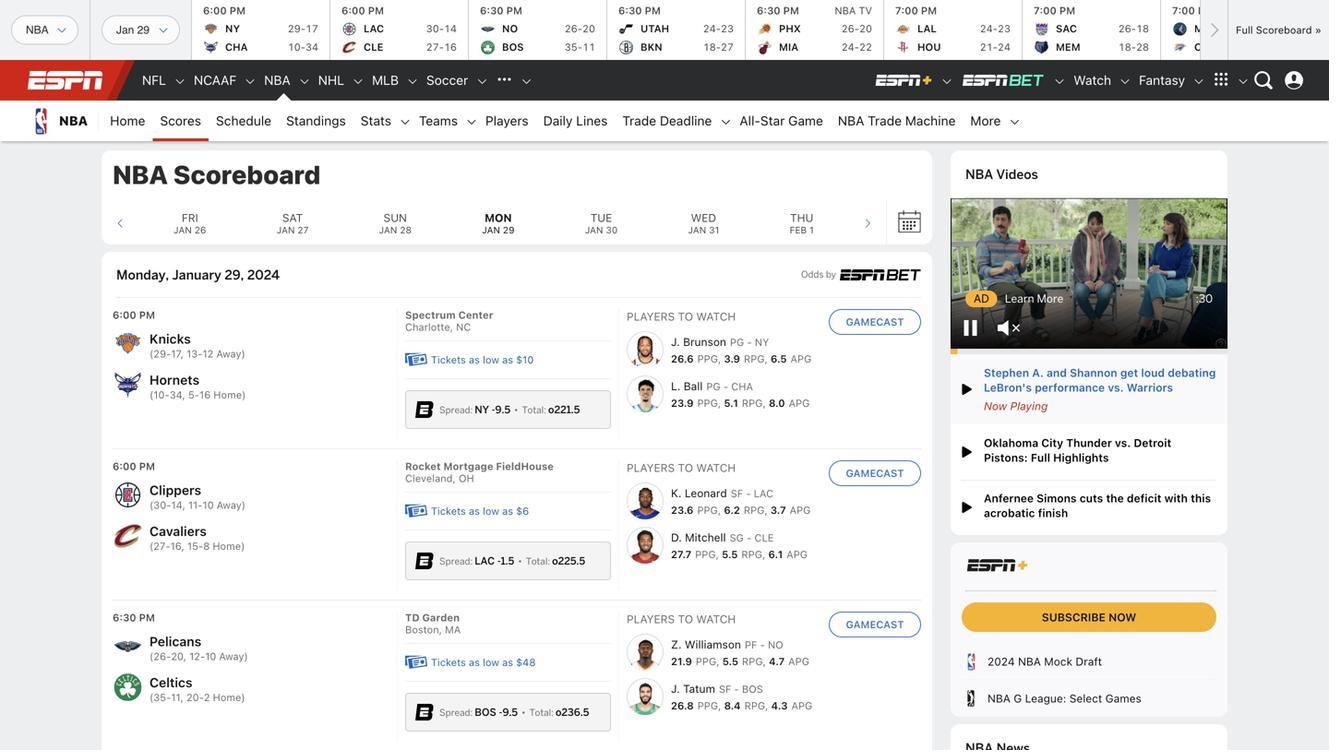 Task type: describe. For each thing, give the bounding box(es) containing it.
6:30 pm up espn more sports home page icon in the left of the page
[[480, 5, 523, 17]]

as up the spread : bos -9.5
[[469, 657, 480, 669]]

1 horizontal spatial nba link
[[257, 60, 298, 101]]

calendar image
[[899, 211, 921, 233]]

- for j. brunson
[[747, 337, 752, 349]]

30- inside clippers ( 30-14 11-10 away )
[[154, 499, 171, 511]]

as down nc
[[469, 354, 480, 366]]

29,
[[225, 267, 244, 284]]

26- inside pelicans ( 26-20 12-10 away )
[[154, 651, 171, 663]]

0 vertical spatial 28
[[1137, 41, 1150, 53]]

soccer link
[[419, 60, 476, 101]]

0 vertical spatial bos
[[502, 41, 524, 53]]

( for pelicans
[[150, 651, 154, 663]]

3 7:00 from the left
[[1173, 5, 1196, 17]]

profile management image
[[1285, 71, 1304, 90]]

ncaaf image
[[244, 75, 257, 88]]

1 horizontal spatial 24-
[[842, 41, 860, 53]]

1 horizontal spatial 14
[[444, 23, 457, 35]]

- for j. tatum
[[735, 684, 739, 696]]

pm up ncaaf image
[[230, 5, 246, 17]]

apg for mitchell
[[787, 549, 808, 561]]

celtics
[[150, 675, 193, 691]]

26- for 28
[[1119, 23, 1137, 35]]

18-28
[[1119, 41, 1150, 53]]

games
[[1106, 692, 1142, 705]]

0 vertical spatial 16
[[444, 41, 457, 53]]

0 vertical spatial more
[[971, 113, 1001, 128]]

pm up mlb
[[368, 5, 384, 17]]

away for pelicans
[[219, 651, 244, 663]]

rocket
[[405, 461, 441, 473]]

scoreboard for nba scoreboard
[[173, 159, 321, 190]]

18- for 28
[[1119, 41, 1137, 53]]

watch link
[[1067, 60, 1119, 101]]

to for knicks
[[678, 310, 694, 323]]

mortgage
[[444, 461, 494, 473]]

6:00 pm up ncaaf
[[203, 5, 246, 17]]

spread : bos -9.5
[[440, 707, 518, 720]]

players for knicks
[[627, 310, 675, 323]]

espn bet image
[[961, 73, 1046, 88]]

18- for 27
[[703, 41, 721, 53]]

j. for j. tatum
[[671, 683, 680, 696]]

stephen
[[984, 366, 1030, 379]]

okc
[[1195, 41, 1217, 53]]

monday,
[[116, 267, 169, 284]]

to for pelicans
[[678, 613, 694, 626]]

knicks
[[150, 331, 191, 347]]

5.5 for mitchell
[[722, 549, 738, 561]]

: for bos
[[470, 708, 473, 720]]

machine
[[906, 113, 956, 128]]

draft
[[1076, 655, 1103, 668]]

stats
[[361, 113, 392, 128]]

pelicans link
[[150, 633, 202, 651]]

29- inside knicks ( 29-17 13-12 away )
[[154, 348, 171, 360]]

gamecast link for pelicans
[[829, 612, 922, 638]]

detroit
[[1134, 437, 1172, 449]]

vs. inside stephen a. and shannon get loud debating lebron's performance vs. warriors now playing
[[1108, 381, 1124, 394]]

tatum
[[683, 683, 716, 696]]

hornets ( 10-34 5-16 home )
[[150, 372, 246, 401]]

pm up clippers
[[139, 461, 155, 473]]

pm up pelicans
[[139, 612, 155, 624]]

23.9
[[671, 398, 694, 410]]

full scoreboard » link
[[1228, 0, 1330, 60]]

ma
[[445, 624, 461, 636]]

26.8
[[671, 701, 694, 713]]

total for celtics
[[530, 708, 551, 720]]

more espn image
[[1237, 75, 1250, 88]]

ppg for leonard
[[698, 505, 718, 517]]

nba down home link
[[113, 159, 168, 190]]

0 horizontal spatial cha
[[225, 41, 248, 53]]

27.7
[[671, 549, 692, 561]]

26- for 11
[[565, 23, 583, 35]]

23 for 18-
[[721, 23, 734, 35]]

oklahoma city thunder vs. detroit pistons: full highlights button
[[951, 425, 1228, 480]]

nc
[[456, 322, 471, 334]]

o236.5
[[556, 707, 589, 720]]

oh
[[459, 473, 474, 485]]

as down oh
[[469, 506, 480, 518]]

as left $10
[[502, 354, 513, 366]]

tue
[[591, 212, 612, 224]]

utah
[[641, 23, 670, 35]]

warriors
[[1127, 381, 1174, 394]]

tickets for cavaliers
[[431, 506, 466, 518]]

monday, january 29, 2024
[[116, 267, 280, 284]]

) for cavaliers
[[241, 540, 245, 552]]

home down nfl link
[[110, 113, 145, 128]]

( for celtics
[[150, 692, 154, 704]]

24- for 27
[[703, 23, 721, 35]]

pm up phx
[[784, 5, 800, 17]]

0 horizontal spatial ny
[[225, 23, 240, 35]]

nfl
[[142, 72, 166, 88]]

nba scoreboard
[[113, 159, 321, 190]]

trade deadline image
[[720, 116, 733, 128]]

- for z. williamson
[[760, 640, 765, 652]]

more espn image
[[1208, 66, 1236, 94]]

nba right game
[[838, 113, 865, 128]]

cleveland,
[[405, 473, 456, 485]]

espn bet image
[[1054, 75, 1067, 88]]

20 for 24-
[[860, 23, 873, 35]]

5.1
[[724, 398, 739, 410]]

daily lines
[[544, 113, 608, 128]]

20 inside pelicans ( 26-20 12-10 away )
[[171, 651, 183, 663]]

0 vertical spatial full
[[1236, 24, 1254, 36]]

24-23 for 27
[[703, 23, 734, 35]]

now inside stephen a. and shannon get loud debating lebron's performance vs. warriors now playing
[[984, 400, 1007, 413]]

2024 nba mock draft link
[[951, 643, 1228, 680]]

34 inside hornets ( 10-34 5-16 home )
[[170, 389, 182, 401]]

1 7:00 pm from the left
[[896, 5, 937, 17]]

: for o221.5
[[544, 405, 547, 417]]

knicks link
[[150, 330, 191, 348]]

26-20 for 22
[[842, 23, 873, 35]]

nba left home link
[[59, 113, 88, 128]]

3 7:00 pm from the left
[[1173, 5, 1214, 17]]

0 vertical spatial 29-
[[288, 23, 306, 35]]

low for celtics
[[483, 657, 499, 669]]

anfernee
[[984, 492, 1034, 505]]

boston,
[[405, 624, 442, 636]]

5.5 for williamson
[[723, 656, 739, 668]]

gamecast for pelicans
[[846, 619, 905, 631]]

spread : lac -1.5
[[440, 555, 514, 568]]

rpg for k. leonard
[[744, 505, 765, 517]]

- down tickets as low as $48
[[499, 707, 503, 720]]

30
[[606, 225, 618, 235]]

standings
[[286, 113, 346, 128]]

pm up the sac
[[1060, 5, 1076, 17]]

g
[[1014, 692, 1022, 705]]

2 7:00 pm from the left
[[1034, 5, 1076, 17]]

l. ball pg - cha 23.9 ppg 5.1 rpg 8.0 apg
[[671, 380, 810, 410]]

tv
[[859, 5, 873, 17]]

jan for sat
[[277, 225, 295, 235]]

learn
[[1005, 292, 1035, 306]]

o221.5
[[548, 404, 580, 417]]

: for o225.5
[[548, 556, 550, 568]]

6:30 pm up pelicans
[[113, 612, 155, 624]]

2024 inside '2024 nba mock draft' link
[[988, 655, 1015, 668]]

pm up espn more sports home page icon in the left of the page
[[507, 5, 523, 17]]

pm up knicks
[[139, 310, 155, 322]]

6:30 pm up utah
[[619, 5, 661, 17]]

anfernee simons cuts the deficit with this acrobatic finish button
[[951, 480, 1228, 535]]

26-20 for 11
[[565, 23, 596, 35]]

nba left g
[[988, 692, 1011, 705]]

ppg for mitchell
[[696, 549, 716, 561]]

2 vertical spatial bos
[[475, 707, 497, 720]]

total : o236.5
[[530, 707, 589, 720]]

nba image
[[298, 75, 311, 88]]

pelicans ( 26-20 12-10 away )
[[150, 634, 248, 663]]

24- for 24
[[980, 23, 998, 35]]

5-
[[188, 389, 199, 401]]

pf
[[745, 640, 758, 652]]

spectrum
[[405, 310, 456, 322]]

sun jan 28
[[379, 212, 412, 235]]

low for hornets
[[483, 354, 499, 366]]

pm up utah
[[645, 5, 661, 17]]

espn bet image for hornets
[[416, 401, 434, 419]]

fantasy link
[[1132, 60, 1193, 101]]

pg for ball
[[707, 381, 721, 393]]

23 for 21-
[[998, 23, 1011, 35]]

fri jan 26
[[174, 212, 206, 235]]

24
[[998, 41, 1011, 53]]

cuts
[[1080, 492, 1104, 505]]

8.4
[[724, 701, 741, 713]]

jan for sun
[[379, 225, 397, 235]]

more inside video player: stephen a. and shannon get loud debating lebron's performance vs. warriors region
[[1037, 292, 1064, 306]]

rpg for j. tatum
[[745, 701, 766, 713]]

apg for leonard
[[790, 505, 811, 517]]

10 for clippers
[[203, 499, 214, 511]]

j. tatum image
[[627, 679, 664, 716]]

lebron's
[[984, 381, 1032, 394]]

nba left videos
[[966, 166, 994, 183]]

watch for pelicans
[[697, 613, 736, 626]]

cha inside 'l. ball pg - cha 23.9 ppg 5.1 rpg 8.0 apg'
[[732, 381, 753, 393]]

teams
[[419, 113, 458, 128]]

as left $6
[[502, 506, 513, 518]]

0 horizontal spatial nba link
[[18, 101, 99, 141]]

vs. inside oklahoma city thunder vs. detroit pistons: full highlights
[[1115, 437, 1131, 449]]

stephen a. and shannon get loud debating lebron's performance vs. warriors now playing
[[984, 366, 1217, 413]]

players for pelicans
[[627, 613, 675, 626]]

watch for knicks
[[697, 310, 736, 323]]

10 for pelicans
[[205, 651, 216, 663]]

pm up min
[[1198, 5, 1214, 17]]

16 inside cavaliers ( 27-16 15-8 home )
[[170, 540, 181, 552]]

mia
[[779, 41, 799, 53]]

4.3
[[772, 701, 788, 713]]

low for cavaliers
[[483, 506, 499, 518]]

espn bet image for cavaliers
[[416, 552, 434, 571]]

d. mitchell image
[[627, 527, 664, 564]]

knicks ( 29-17 13-12 away )
[[150, 331, 245, 360]]

- down the tickets as low as $10
[[492, 404, 495, 417]]

1 horizontal spatial 27-
[[426, 41, 444, 53]]

more image
[[1009, 116, 1022, 128]]

rpg for d. mitchell
[[742, 549, 763, 561]]

ppg for brunson
[[698, 353, 718, 365]]

- for k. leonard
[[746, 488, 751, 500]]

home for pelicans
[[213, 692, 241, 704]]

away for clippers
[[217, 499, 242, 511]]

apg for brunson
[[791, 353, 812, 365]]

tickets as low as $6
[[431, 506, 529, 518]]

sf for leonard
[[731, 488, 743, 500]]

mlb image
[[406, 75, 419, 88]]

) for pelicans
[[244, 651, 248, 663]]

jan for fri
[[174, 225, 192, 235]]

total for hornets
[[522, 405, 544, 417]]

espn+ image
[[875, 73, 934, 88]]

pm up lal
[[921, 5, 937, 17]]

list for cavaliers
[[627, 483, 822, 564]]

0 vertical spatial 34
[[306, 41, 319, 53]]

6:00 pm down monday,
[[113, 310, 155, 322]]

brunson
[[683, 336, 727, 349]]

nba inside global navigation element
[[264, 72, 291, 88]]

11 inside the celtics ( 35-11 20-2 home )
[[171, 692, 180, 704]]

1 horizontal spatial 11
[[583, 41, 596, 53]]

$48
[[516, 657, 536, 669]]

nhl link
[[311, 60, 352, 101]]

sat jan 27
[[277, 212, 309, 235]]

odds provided by espn bet image
[[802, 270, 922, 281]]

standings link
[[279, 101, 353, 141]]

td garden boston, ma
[[405, 612, 461, 636]]

mitchell
[[685, 532, 726, 544]]

18-27
[[703, 41, 734, 53]]

no inside z. williamson pf - no 21.9 ppg 5.5 rpg 4.7 apg
[[768, 640, 784, 652]]

6.2
[[724, 505, 740, 517]]

nhl image
[[352, 75, 365, 88]]

watch for clippers
[[697, 462, 736, 475]]

players to watch for knicks
[[627, 310, 736, 323]]

8.0
[[769, 398, 785, 410]]

list containing 2024 nba mock draft
[[951, 643, 1228, 717]]

finish
[[1039, 507, 1069, 520]]

1 horizontal spatial 10-
[[288, 41, 306, 53]]

williamson
[[685, 639, 741, 652]]

bkn
[[641, 41, 663, 53]]



Task type: locate. For each thing, give the bounding box(es) containing it.
nba
[[835, 5, 856, 17], [264, 72, 291, 88], [59, 113, 88, 128], [838, 113, 865, 128], [113, 159, 168, 190], [966, 166, 994, 183], [1018, 655, 1041, 668], [988, 692, 1011, 705]]

0 horizontal spatial 27
[[298, 225, 309, 235]]

ppg inside 'l. ball pg - cha 23.9 ppg 5.1 rpg 8.0 apg'
[[698, 398, 718, 410]]

1 horizontal spatial 17
[[306, 23, 319, 35]]

14 down clippers
[[171, 499, 182, 511]]

cle up 6.1
[[755, 532, 774, 544]]

) right 5-
[[242, 389, 246, 401]]

home right 5-
[[214, 389, 242, 401]]

jan for wed
[[688, 225, 707, 235]]

1 ( from the top
[[150, 348, 154, 360]]

) inside knicks ( 29-17 13-12 away )
[[241, 348, 245, 360]]

7:00 up the sac
[[1034, 5, 1057, 17]]

1 vertical spatial low
[[483, 506, 499, 518]]

away for knicks
[[216, 348, 241, 360]]

tickets for celtics
[[431, 657, 466, 669]]

2 players to watch from the top
[[627, 462, 736, 475]]

videos
[[997, 166, 1039, 183]]

j. inside j. brunson pg - ny 26.6 ppg 3.9 rpg 6.5 apg
[[671, 336, 680, 349]]

watch up leonard
[[697, 462, 736, 475]]

hornets
[[150, 372, 200, 388]]

1 horizontal spatial 23
[[998, 23, 1011, 35]]

ad
[[974, 292, 990, 306]]

now down lebron's
[[984, 400, 1007, 413]]

spread
[[440, 405, 470, 417], [440, 556, 470, 568], [440, 708, 470, 720]]

2 horizontal spatial 20
[[860, 23, 873, 35]]

2 5.5 from the top
[[723, 656, 739, 668]]

: for lac
[[470, 556, 473, 568]]

rpg right 5.1
[[742, 398, 763, 410]]

2 jan from the left
[[277, 225, 295, 235]]

rpg down pf
[[742, 656, 763, 668]]

espn more sports home page image
[[491, 66, 518, 94]]

1 horizontal spatial trade
[[868, 113, 902, 128]]

apg inside z. williamson pf - no 21.9 ppg 5.5 rpg 4.7 apg
[[789, 656, 810, 668]]

sf
[[731, 488, 743, 500], [719, 684, 732, 696]]

rpg inside k. leonard sf - lac 23.6 ppg 6.2 rpg 3.7 apg
[[744, 505, 765, 517]]

9.5 for hornets
[[495, 404, 511, 417]]

1 5.5 from the top
[[722, 549, 738, 561]]

6:00 pm up 'nhl' image
[[342, 5, 384, 17]]

( down pelicans
[[150, 651, 154, 663]]

1 vertical spatial bos
[[742, 684, 764, 696]]

away right 12
[[216, 348, 241, 360]]

1 horizontal spatial 20
[[583, 23, 596, 35]]

stats image
[[399, 116, 412, 128]]

ppg inside j. brunson pg - ny 26.6 ppg 3.9 rpg 6.5 apg
[[698, 353, 718, 365]]

- for d. mitchell
[[747, 532, 752, 544]]

apg inside d. mitchell sg - cle 27.7 ppg 5.5 rpg 6.1 apg
[[787, 549, 808, 561]]

( down "celtics"
[[150, 692, 154, 704]]

3 gamecast from the top
[[846, 619, 905, 631]]

jan inside fri jan 26
[[174, 225, 192, 235]]

16 down 'cavaliers' in the left bottom of the page
[[170, 540, 181, 552]]

0 horizontal spatial more
[[971, 113, 1001, 128]]

2 to from the top
[[678, 462, 694, 475]]

( inside the celtics ( 35-11 20-2 home )
[[150, 692, 154, 704]]

global navigation element
[[18, 60, 1311, 101]]

tickets as low as $10
[[431, 354, 534, 366]]

1 horizontal spatial 18-
[[1119, 41, 1137, 53]]

low left $6
[[483, 506, 499, 518]]

ppg down tatum
[[698, 701, 718, 713]]

( down hornets
[[150, 389, 154, 401]]

rpg right 3.9
[[744, 353, 765, 365]]

: left o236.5
[[551, 708, 554, 720]]

tickets down nc
[[431, 354, 466, 366]]

rpg for l. ball
[[742, 398, 763, 410]]

soccer image
[[476, 75, 489, 88]]

ppg down ball
[[698, 398, 718, 410]]

to for clippers
[[678, 462, 694, 475]]

2 gamecast link from the top
[[829, 461, 922, 487]]

0 vertical spatial now
[[984, 400, 1007, 413]]

6:30 pm
[[480, 5, 523, 17], [619, 5, 661, 17], [757, 5, 800, 17], [113, 612, 155, 624]]

24-23
[[703, 23, 734, 35], [980, 23, 1011, 35]]

27- inside cavaliers ( 27-16 15-8 home )
[[154, 540, 170, 552]]

unmute image
[[998, 317, 1022, 339]]

players for clippers
[[627, 462, 675, 475]]

23 up 18-27
[[721, 23, 734, 35]]

home inside hornets ( 10-34 5-16 home )
[[214, 389, 242, 401]]

spread inside the spread : bos -9.5
[[440, 708, 470, 720]]

to up brunson
[[678, 310, 694, 323]]

0 vertical spatial spread
[[440, 405, 470, 417]]

-
[[747, 337, 752, 349], [724, 381, 729, 393], [492, 404, 495, 417], [746, 488, 751, 500], [747, 532, 752, 544], [498, 555, 501, 568], [760, 640, 765, 652], [735, 684, 739, 696], [499, 707, 503, 720]]

teams image
[[465, 116, 478, 128]]

26-20 up 35-11 at the top left of the page
[[565, 23, 596, 35]]

celtics link
[[150, 674, 193, 692]]

ppg inside d. mitchell sg - cle 27.7 ppg 5.5 rpg 6.1 apg
[[696, 549, 716, 561]]

) right '12-'
[[244, 651, 248, 663]]

rpg inside 'l. ball pg - cha 23.9 ppg 5.1 rpg 8.0 apg'
[[742, 398, 763, 410]]

0 horizontal spatial pg
[[707, 381, 721, 393]]

0 horizontal spatial cle
[[364, 41, 384, 53]]

18- down the 26-18
[[1119, 41, 1137, 53]]

jan inside sun jan 28
[[379, 225, 397, 235]]

10 inside pelicans ( 26-20 12-10 away )
[[205, 651, 216, 663]]

0 vertical spatial vs.
[[1108, 381, 1124, 394]]

) for knicks
[[241, 348, 245, 360]]

1 vertical spatial j.
[[671, 683, 680, 696]]

2 18- from the left
[[1119, 41, 1137, 53]]

pg for brunson
[[730, 337, 745, 349]]

7:00 pm up the sac
[[1034, 5, 1076, 17]]

: inside total : o236.5
[[551, 708, 554, 720]]

ny down the tickets as low as $10
[[475, 404, 489, 417]]

nba left nba image
[[264, 72, 291, 88]]

2 trade from the left
[[868, 113, 902, 128]]

1 18- from the left
[[703, 41, 721, 53]]

0 vertical spatial 10
[[203, 499, 214, 511]]

list for hornets
[[627, 332, 822, 413]]

- down tickets as low as $6
[[498, 555, 501, 568]]

more right learn
[[1037, 292, 1064, 306]]

home right 2
[[213, 692, 241, 704]]

away inside knicks ( 29-17 13-12 away )
[[216, 348, 241, 360]]

nba tv
[[835, 5, 873, 17]]

anfernee simons cuts the deficit with this acrobatic finish
[[984, 492, 1212, 520]]

4 ( from the top
[[150, 540, 154, 552]]

ppg down leonard
[[698, 505, 718, 517]]

spread inside spread : lac -1.5
[[440, 556, 470, 568]]

1 vertical spatial 11
[[171, 692, 180, 704]]

fantasy image
[[1193, 75, 1206, 88]]

2 24-23 from the left
[[980, 23, 1011, 35]]

: inside total : o221.5
[[544, 405, 547, 417]]

1 vertical spatial 9.5
[[503, 707, 518, 720]]

2 horizontal spatial 16
[[444, 41, 457, 53]]

: down tickets as low as $10 link at the left top
[[470, 405, 473, 417]]

) inside hornets ( 10-34 5-16 home )
[[242, 389, 246, 401]]

ball
[[684, 380, 703, 393]]

16 down hornets
[[199, 389, 211, 401]]

2 espn bet image from the top
[[416, 552, 434, 571]]

20-
[[186, 692, 204, 704]]

16 inside hornets ( 10-34 5-16 home )
[[199, 389, 211, 401]]

: inside spread : ny -9.5
[[470, 405, 473, 417]]

full inside oklahoma city thunder vs. detroit pistons: full highlights
[[1031, 451, 1051, 464]]

ppg for williamson
[[696, 656, 717, 668]]

monday, january 29, 2024 element
[[116, 252, 922, 298]]

no up 4.7
[[768, 640, 784, 652]]

29- down knicks
[[154, 348, 171, 360]]

0 vertical spatial espn bet image
[[416, 401, 434, 419]]

nba videos
[[966, 166, 1039, 183]]

fri
[[182, 212, 198, 224]]

26- down nba tv
[[842, 23, 860, 35]]

- inside the j. tatum sf - bos 26.8 ppg 8.4 rpg 4.3 apg
[[735, 684, 739, 696]]

players right the teams image
[[486, 113, 529, 128]]

( inside cavaliers ( 27-16 15-8 home )
[[150, 540, 154, 552]]

) inside cavaliers ( 27-16 15-8 home )
[[241, 540, 245, 552]]

sac
[[1056, 23, 1078, 35]]

- inside k. leonard sf - lac 23.6 ppg 6.2 rpg 3.7 apg
[[746, 488, 751, 500]]

26.6
[[671, 353, 694, 365]]

1 gamecast link from the top
[[829, 310, 922, 335]]

daily
[[544, 113, 573, 128]]

spread down tickets as low as $6 "link" on the bottom left of page
[[440, 556, 470, 568]]

ncaaf
[[194, 72, 237, 88]]

- inside z. williamson pf - no 21.9 ppg 5.5 rpg 4.7 apg
[[760, 640, 765, 652]]

simons
[[1037, 492, 1077, 505]]

jan inside tue jan 30
[[585, 225, 603, 235]]

2 vertical spatial away
[[219, 651, 244, 663]]

apg inside the j. tatum sf - bos 26.8 ppg 8.4 rpg 4.3 apg
[[792, 701, 813, 713]]

11 down "celtics"
[[171, 692, 180, 704]]

- right pf
[[760, 640, 765, 652]]

0 horizontal spatial 24-23
[[703, 23, 734, 35]]

3.7
[[771, 505, 786, 517]]

more sports image
[[520, 75, 533, 88]]

1 jan from the left
[[174, 225, 192, 235]]

mem
[[1056, 41, 1081, 53]]

6:30 pm up phx
[[757, 5, 800, 17]]

5 jan from the left
[[585, 225, 603, 235]]

3 spread from the top
[[440, 708, 470, 720]]

1 vertical spatial ny
[[755, 337, 770, 349]]

6 ( from the top
[[150, 692, 154, 704]]

gamecast for knicks
[[846, 316, 905, 328]]

1 horizontal spatial 27
[[721, 41, 734, 53]]

tickets inside tickets as low as $10 link
[[431, 354, 466, 366]]

:
[[470, 405, 473, 417], [544, 405, 547, 417], [470, 556, 473, 568], [548, 556, 550, 568], [470, 708, 473, 720], [551, 708, 554, 720]]

26- down pelicans
[[154, 651, 171, 663]]

0 horizontal spatial trade
[[623, 113, 657, 128]]

1 vertical spatial 10-
[[154, 389, 170, 401]]

spread for celtics
[[440, 708, 470, 720]]

scoreboard for full scoreboard »
[[1257, 24, 1313, 36]]

23
[[721, 23, 734, 35], [998, 23, 1011, 35]]

nfl image
[[174, 75, 186, 88]]

rpg inside the j. tatum sf - bos 26.8 ppg 8.4 rpg 4.3 apg
[[745, 701, 766, 713]]

sf inside k. leonard sf - lac 23.6 ppg 6.2 rpg 3.7 apg
[[731, 488, 743, 500]]

3 to from the top
[[678, 613, 694, 626]]

( for cavaliers
[[150, 540, 154, 552]]

bos inside the j. tatum sf - bos 26.8 ppg 8.4 rpg 4.3 apg
[[742, 684, 764, 696]]

35- up daily lines at the top left of the page
[[565, 41, 583, 53]]

) inside the celtics ( 35-11 20-2 home )
[[241, 692, 245, 704]]

j. brunson image
[[627, 332, 664, 369]]

sf for tatum
[[719, 684, 732, 696]]

2 ( from the top
[[150, 389, 154, 401]]

as
[[469, 354, 480, 366], [502, 354, 513, 366], [469, 506, 480, 518], [502, 506, 513, 518], [469, 657, 480, 669], [502, 657, 513, 669]]

3 ( from the top
[[150, 499, 154, 511]]

0 vertical spatial scoreboard
[[1257, 24, 1313, 36]]

list containing k. leonard
[[627, 483, 822, 564]]

2 tickets from the top
[[431, 506, 466, 518]]

5 ( from the top
[[150, 651, 154, 663]]

27 down the 'sat'
[[298, 225, 309, 235]]

jan down mon
[[482, 225, 500, 235]]

video player: stephen a. and shannon get loud debating lebron's performance vs. warriors region
[[951, 199, 1228, 354]]

clippers ( 30-14 11-10 away )
[[150, 483, 246, 511]]

) inside clippers ( 30-14 11-10 away )
[[242, 499, 246, 511]]

1 vertical spatial 27
[[298, 225, 309, 235]]

cavaliers
[[150, 524, 207, 539]]

jan inside wed jan 31
[[688, 225, 707, 235]]

)
[[241, 348, 245, 360], [242, 389, 246, 401], [242, 499, 246, 511], [241, 540, 245, 552], [244, 651, 248, 663], [241, 692, 245, 704]]

1 vertical spatial scoreboard
[[173, 159, 321, 190]]

thu feb 1
[[790, 212, 814, 235]]

home for knicks
[[214, 389, 242, 401]]

2 vertical spatial total
[[530, 708, 551, 720]]

26
[[195, 225, 206, 235]]

low left $10
[[483, 354, 499, 366]]

spread for cavaliers
[[440, 556, 470, 568]]

0 horizontal spatial 23
[[721, 23, 734, 35]]

list for celtics
[[627, 635, 822, 716]]

1 horizontal spatial 26-20
[[842, 23, 873, 35]]

0 horizontal spatial 14
[[171, 499, 182, 511]]

0 horizontal spatial scoreboard
[[173, 159, 321, 190]]

2 horizontal spatial 24-
[[980, 23, 998, 35]]

21-
[[980, 41, 998, 53]]

: inside total : o225.5
[[548, 556, 550, 568]]

select
[[1070, 692, 1103, 705]]

26- up 18-28
[[1119, 23, 1137, 35]]

apg for tatum
[[792, 701, 813, 713]]

1 vertical spatial 14
[[171, 499, 182, 511]]

apg right 6.5
[[791, 353, 812, 365]]

( inside knicks ( 29-17 13-12 away )
[[150, 348, 154, 360]]

7:00 pm
[[896, 5, 937, 17], [1034, 5, 1076, 17], [1173, 5, 1214, 17]]

1 horizontal spatial ny
[[475, 404, 489, 417]]

0 horizontal spatial 35-
[[154, 692, 171, 704]]

ppg for ball
[[698, 398, 718, 410]]

2 horizontal spatial bos
[[742, 684, 764, 696]]

apg inside j. brunson pg - ny 26.6 ppg 3.9 rpg 6.5 apg
[[791, 353, 812, 365]]

ppg down brunson
[[698, 353, 718, 365]]

watch up brunson
[[697, 310, 736, 323]]

jan
[[174, 225, 192, 235], [277, 225, 295, 235], [379, 225, 397, 235], [482, 225, 500, 235], [585, 225, 603, 235], [688, 225, 707, 235]]

center
[[459, 310, 494, 322]]

0 horizontal spatial 28
[[400, 225, 412, 235]]

nba left mock
[[1018, 655, 1041, 668]]

city
[[1042, 437, 1064, 449]]

k. leonard sf - lac 23.6 ppg 6.2 rpg 3.7 apg
[[671, 487, 811, 517]]

0 horizontal spatial lac
[[364, 23, 384, 35]]

: for ny
[[470, 405, 473, 417]]

2 vertical spatial players to watch
[[627, 613, 736, 626]]

20 for 35-
[[583, 23, 596, 35]]

spread for hornets
[[440, 405, 470, 417]]

total inside total : o225.5
[[526, 556, 548, 568]]

stats link
[[353, 101, 399, 141]]

: left o225.5
[[548, 556, 550, 568]]

1 horizontal spatial pg
[[730, 337, 745, 349]]

spread right espn bet icon
[[440, 708, 470, 720]]

1 vertical spatial gamecast link
[[829, 461, 922, 487]]

7:00 up min
[[1173, 5, 1196, 17]]

ppg inside z. williamson pf - no 21.9 ppg 5.5 rpg 4.7 apg
[[696, 656, 717, 668]]

1 j. from the top
[[671, 336, 680, 349]]

2 gamecast from the top
[[846, 468, 905, 480]]

rpg inside d. mitchell sg - cle 27.7 ppg 5.5 rpg 6.1 apg
[[742, 549, 763, 561]]

( inside hornets ( 10-34 5-16 home )
[[150, 389, 154, 401]]

lac inside k. leonard sf - lac 23.6 ppg 6.2 rpg 3.7 apg
[[754, 488, 774, 500]]

sun
[[384, 212, 407, 224]]

2
[[204, 692, 210, 704]]

29-
[[288, 23, 306, 35], [154, 348, 171, 360]]

30- up 27-16
[[426, 23, 444, 35]]

( for hornets
[[150, 389, 154, 401]]

td
[[405, 612, 420, 624]]

14 inside clippers ( 30-14 11-10 away )
[[171, 499, 182, 511]]

apg inside 'l. ball pg - cha 23.9 ppg 5.1 rpg 8.0 apg'
[[789, 398, 810, 410]]

10- inside hornets ( 10-34 5-16 home )
[[154, 389, 170, 401]]

26- up 35-11 at the top left of the page
[[565, 23, 583, 35]]

nba left tv
[[835, 5, 856, 17]]

1 vertical spatial players to watch
[[627, 462, 736, 475]]

- inside 'l. ball pg - cha 23.9 ppg 5.1 rpg 8.0 apg'
[[724, 381, 729, 393]]

home for clippers
[[213, 540, 241, 552]]

0 vertical spatial 35-
[[565, 41, 583, 53]]

1 vertical spatial 30-
[[154, 499, 171, 511]]

1 vertical spatial espn bet image
[[416, 552, 434, 571]]

1 vertical spatial 29-
[[154, 348, 171, 360]]

0 vertical spatial total
[[522, 405, 544, 417]]

trade down espn+ image
[[868, 113, 902, 128]]

shannon
[[1070, 366, 1118, 379]]

players up the k. leonard image
[[627, 462, 675, 475]]

bos up espn more sports home page icon in the left of the page
[[502, 41, 524, 53]]

1 horizontal spatial 7:00 pm
[[1034, 5, 1076, 17]]

j. up 26.6
[[671, 336, 680, 349]]

watch
[[1074, 72, 1112, 88], [697, 310, 736, 323], [697, 462, 736, 475], [697, 613, 736, 626]]

1 horizontal spatial 35-
[[565, 41, 583, 53]]

sg
[[730, 532, 744, 544]]

- inside d. mitchell sg - cle 27.7 ppg 5.5 rpg 6.1 apg
[[747, 532, 752, 544]]

jan inside sat jan 27
[[277, 225, 295, 235]]

) for celtics
[[241, 692, 245, 704]]

1 vertical spatial full
[[1031, 451, 1051, 464]]

- inside j. brunson pg - ny 26.6 ppg 3.9 rpg 6.5 apg
[[747, 337, 752, 349]]

oklahoma
[[984, 437, 1039, 449]]

thunder
[[1067, 437, 1113, 449]]

) right 11- at the bottom of page
[[242, 499, 246, 511]]

) inside pelicans ( 26-20 12-10 away )
[[244, 651, 248, 663]]

2 horizontal spatial 7:00
[[1173, 5, 1196, 17]]

) right 2
[[241, 692, 245, 704]]

0 horizontal spatial 18-
[[703, 41, 721, 53]]

1 horizontal spatial 28
[[1137, 41, 1150, 53]]

players link
[[478, 101, 536, 141]]

1
[[810, 225, 814, 235]]

tickets inside tickets as low as $48 link
[[431, 657, 466, 669]]

gamecast link for clippers
[[829, 461, 922, 487]]

2 26-20 from the left
[[842, 23, 873, 35]]

list containing z. williamson
[[627, 635, 822, 716]]

0 vertical spatial gamecast link
[[829, 310, 922, 335]]

players to watch for clippers
[[627, 462, 736, 475]]

low inside "link"
[[483, 506, 499, 518]]

away inside clippers ( 30-14 11-10 away )
[[217, 499, 242, 511]]

17 up 10-34
[[306, 23, 319, 35]]

watch inside global navigation element
[[1074, 72, 1112, 88]]

rpg down 'sg'
[[742, 549, 763, 561]]

2 23 from the left
[[998, 23, 1011, 35]]

- for l. ball
[[724, 381, 729, 393]]

1 tickets from the top
[[431, 354, 466, 366]]

- right 'sg'
[[747, 532, 752, 544]]

26-20 down nba tv
[[842, 23, 873, 35]]

celtics ( 35-11 20-2 home )
[[150, 675, 245, 704]]

10 inside clippers ( 30-14 11-10 away )
[[203, 499, 214, 511]]

scores
[[160, 113, 201, 128]]

jan for tue
[[585, 225, 603, 235]]

$6
[[516, 506, 529, 518]]

scoreboard down schedule link
[[173, 159, 321, 190]]

( inside clippers ( 30-14 11-10 away )
[[150, 499, 154, 511]]

$10
[[516, 354, 534, 366]]

sf up 6.2
[[731, 488, 743, 500]]

1 23 from the left
[[721, 23, 734, 35]]

jan inside mon jan 29
[[482, 225, 500, 235]]

1 espn bet image from the top
[[416, 401, 434, 419]]

2 vertical spatial lac
[[475, 555, 495, 568]]

1 vertical spatial 17
[[171, 348, 181, 360]]

0 horizontal spatial 2024
[[247, 267, 280, 284]]

ny
[[225, 23, 240, 35], [755, 337, 770, 349], [475, 404, 489, 417]]

( inside pelicans ( 26-20 12-10 away )
[[150, 651, 154, 663]]

lac
[[364, 23, 384, 35], [754, 488, 774, 500], [475, 555, 495, 568]]

30-
[[426, 23, 444, 35], [154, 499, 171, 511]]

tickets inside tickets as low as $6 "link"
[[431, 506, 466, 518]]

apg for ball
[[789, 398, 810, 410]]

1 low from the top
[[483, 354, 499, 366]]

4 jan from the left
[[482, 225, 500, 235]]

35- inside the celtics ( 35-11 20-2 home )
[[154, 692, 171, 704]]

apg for williamson
[[789, 656, 810, 668]]

10- down hornets
[[154, 389, 170, 401]]

list
[[627, 332, 822, 413], [627, 483, 822, 564], [627, 635, 822, 716], [951, 643, 1228, 717]]

players up j. brunson icon
[[627, 310, 675, 323]]

1 vertical spatial 27-
[[154, 540, 170, 552]]

subscribe now link
[[962, 603, 1217, 632]]

ppg inside the j. tatum sf - bos 26.8 ppg 8.4 rpg 4.3 apg
[[698, 701, 718, 713]]

espn bet image
[[416, 401, 434, 419], [416, 552, 434, 571]]

jan for mon
[[482, 225, 500, 235]]

) for clippers
[[242, 499, 246, 511]]

z. williamson image
[[627, 635, 664, 671]]

espn plus image
[[941, 75, 954, 88]]

ny inside j. brunson pg - ny 26.6 ppg 3.9 rpg 6.5 apg
[[755, 337, 770, 349]]

5.5 inside d. mitchell sg - cle 27.7 ppg 5.5 rpg 6.1 apg
[[722, 549, 738, 561]]

1 trade from the left
[[623, 113, 657, 128]]

2 vertical spatial 16
[[170, 540, 181, 552]]

18-
[[703, 41, 721, 53], [1119, 41, 1137, 53]]

: inside spread : lac -1.5
[[470, 556, 473, 568]]

espn bet image
[[416, 704, 434, 722]]

3 players to watch from the top
[[627, 613, 736, 626]]

ppg for tatum
[[698, 701, 718, 713]]

lines
[[576, 113, 608, 128]]

1 horizontal spatial no
[[768, 640, 784, 652]]

1 vertical spatial cle
[[755, 532, 774, 544]]

ppg inside k. leonard sf - lac 23.6 ppg 6.2 rpg 3.7 apg
[[698, 505, 718, 517]]

k. leonard image
[[627, 483, 664, 520]]

2 spread from the top
[[440, 556, 470, 568]]

6:30
[[480, 5, 504, 17], [619, 5, 642, 17], [757, 5, 781, 17], [113, 612, 136, 624]]

total inside total : o221.5
[[522, 405, 544, 417]]

1 horizontal spatial 34
[[306, 41, 319, 53]]

1 24-23 from the left
[[703, 23, 734, 35]]

more
[[971, 113, 1001, 128], [1037, 292, 1064, 306]]

10
[[203, 499, 214, 511], [205, 651, 216, 663]]

0 vertical spatial 5.5
[[722, 549, 738, 561]]

2 vertical spatial gamecast
[[846, 619, 905, 631]]

1 players to watch from the top
[[627, 310, 736, 323]]

apg right 4.3
[[792, 701, 813, 713]]

as left $48
[[502, 657, 513, 669]]

0 vertical spatial low
[[483, 354, 499, 366]]

cle inside d. mitchell sg - cle 27.7 ppg 5.5 rpg 6.1 apg
[[755, 532, 774, 544]]

1 vertical spatial tickets
[[431, 506, 466, 518]]

away inside pelicans ( 26-20 12-10 away )
[[219, 651, 244, 663]]

2 horizontal spatial ny
[[755, 337, 770, 349]]

list containing j. brunson
[[627, 332, 822, 413]]

0 horizontal spatial 16
[[170, 540, 181, 552]]

: for o236.5
[[551, 708, 554, 720]]

rpg inside z. williamson pf - no 21.9 ppg 5.5 rpg 4.7 apg
[[742, 656, 763, 668]]

apg inside k. leonard sf - lac 23.6 ppg 6.2 rpg 3.7 apg
[[790, 505, 811, 517]]

all-star game link
[[733, 101, 831, 141]]

24-23 for 24
[[980, 23, 1011, 35]]

3 jan from the left
[[379, 225, 397, 235]]

z. williamson pf - no 21.9 ppg 5.5 rpg 4.7 apg
[[671, 639, 810, 668]]

espn bet image left spread : ny -9.5
[[416, 401, 434, 419]]

daily lines link
[[536, 101, 615, 141]]

leonard
[[685, 487, 727, 500]]

teams link
[[412, 101, 465, 141]]

: left 1.5
[[470, 556, 473, 568]]

1 horizontal spatial 7:00
[[1034, 5, 1057, 17]]

total for cavaliers
[[526, 556, 548, 568]]

bos down tickets as low as $48
[[475, 707, 497, 720]]

1 gamecast from the top
[[846, 316, 905, 328]]

all-star game
[[740, 113, 824, 128]]

2 vertical spatial to
[[678, 613, 694, 626]]

6:00 pm
[[203, 5, 246, 17], [342, 5, 384, 17], [113, 310, 155, 322], [113, 461, 155, 473]]

0 horizontal spatial 10-
[[154, 389, 170, 401]]

debating
[[1168, 366, 1217, 379]]

2 vertical spatial ny
[[475, 404, 489, 417]]

total inside total : o236.5
[[530, 708, 551, 720]]

17 inside knicks ( 29-17 13-12 away )
[[171, 348, 181, 360]]

hou
[[918, 41, 941, 53]]

1 vertical spatial 16
[[199, 389, 211, 401]]

j. brunson pg - ny 26.6 ppg 3.9 rpg 6.5 apg
[[671, 336, 812, 365]]

10-34
[[288, 41, 319, 53]]

3 tickets from the top
[[431, 657, 466, 669]]

( for clippers
[[150, 499, 154, 511]]

spread inside spread : ny -9.5
[[440, 405, 470, 417]]

0 vertical spatial 17
[[306, 23, 319, 35]]

6.1
[[769, 549, 783, 561]]

0 vertical spatial players to watch
[[627, 310, 736, 323]]

j. tatum sf - bos 26.8 ppg 8.4 rpg 4.3 apg
[[671, 683, 813, 713]]

9.5 for celtics
[[503, 707, 518, 720]]

apg
[[791, 353, 812, 365], [789, 398, 810, 410], [790, 505, 811, 517], [787, 549, 808, 561], [789, 656, 810, 668], [792, 701, 813, 713]]

1 vertical spatial pg
[[707, 381, 721, 393]]

1 horizontal spatial more
[[1037, 292, 1064, 306]]

2 j. from the top
[[671, 683, 680, 696]]

1 horizontal spatial now
[[1109, 611, 1137, 624]]

:30
[[1196, 292, 1213, 306]]

pistons:
[[984, 451, 1028, 464]]

26- for 22
[[842, 23, 860, 35]]

0 vertical spatial 30-
[[426, 23, 444, 35]]

deadline
[[660, 113, 712, 128]]

away right '12-'
[[219, 651, 244, 663]]

sf inside the j. tatum sf - bos 26.8 ppg 8.4 rpg 4.3 apg
[[719, 684, 732, 696]]

highlights
[[1054, 451, 1109, 464]]

0 vertical spatial 27-
[[426, 41, 444, 53]]

1 26-20 from the left
[[565, 23, 596, 35]]

j. inside the j. tatum sf - bos 26.8 ppg 8.4 rpg 4.3 apg
[[671, 683, 680, 696]]

6:00 pm up clippers
[[113, 461, 155, 473]]

34 down hornets
[[170, 389, 182, 401]]

0 horizontal spatial 34
[[170, 389, 182, 401]]

o225.5
[[552, 555, 585, 568]]

3 low from the top
[[483, 657, 499, 669]]

0 vertical spatial no
[[502, 23, 518, 35]]

watch image
[[1119, 75, 1132, 88]]

1 horizontal spatial 24-23
[[980, 23, 1011, 35]]

2024 inside the monday, january 29, 2024 element
[[247, 267, 280, 284]]

1 spread from the top
[[440, 405, 470, 417]]

scoreboard left »
[[1257, 24, 1313, 36]]

27 inside sat jan 27
[[298, 225, 309, 235]]

: inside the spread : bos -9.5
[[470, 708, 473, 720]]

rpg for z. williamson
[[742, 656, 763, 668]]

( for knicks
[[150, 348, 154, 360]]

35- down "celtics"
[[154, 692, 171, 704]]

phx
[[779, 23, 801, 35]]

more left more image
[[971, 113, 1001, 128]]

a.
[[1033, 366, 1044, 379]]

2 7:00 from the left
[[1034, 5, 1057, 17]]

deficit
[[1127, 492, 1162, 505]]

1 vertical spatial sf
[[719, 684, 732, 696]]

rpg for j. brunson
[[744, 353, 765, 365]]

2 low from the top
[[483, 506, 499, 518]]

2 horizontal spatial lac
[[754, 488, 774, 500]]

1 horizontal spatial full
[[1236, 24, 1254, 36]]

jan down 'wed'
[[688, 225, 707, 235]]

23.6
[[671, 505, 694, 517]]

3 gamecast link from the top
[[829, 612, 922, 638]]

28 down 18
[[1137, 41, 1150, 53]]

pg inside j. brunson pg - ny 26.6 ppg 3.9 rpg 6.5 apg
[[730, 337, 745, 349]]

9.5 left total : o236.5
[[503, 707, 518, 720]]

spectrum center charlotte, nc
[[405, 310, 494, 334]]

tickets for hornets
[[431, 354, 466, 366]]

1 to from the top
[[678, 310, 694, 323]]

apg right 4.7
[[789, 656, 810, 668]]

1 horizontal spatial lac
[[475, 555, 495, 568]]

0 vertical spatial cle
[[364, 41, 384, 53]]

players to watch for pelicans
[[627, 613, 736, 626]]

rpg inside j. brunson pg - ny 26.6 ppg 3.9 rpg 6.5 apg
[[744, 353, 765, 365]]

1 7:00 from the left
[[896, 5, 919, 17]]

1 horizontal spatial cle
[[755, 532, 774, 544]]

5.5 inside z. williamson pf - no 21.9 ppg 5.5 rpg 4.7 apg
[[723, 656, 739, 668]]

0 vertical spatial sf
[[731, 488, 743, 500]]

l. ball image
[[627, 376, 664, 413]]

) right 12
[[241, 348, 245, 360]]

28 inside sun jan 28
[[400, 225, 412, 235]]

gamecast for clippers
[[846, 468, 905, 480]]

players to watch up brunson
[[627, 310, 736, 323]]

6 jan from the left
[[688, 225, 707, 235]]



Task type: vqa. For each thing, say whether or not it's contained in the screenshot.
first low
yes



